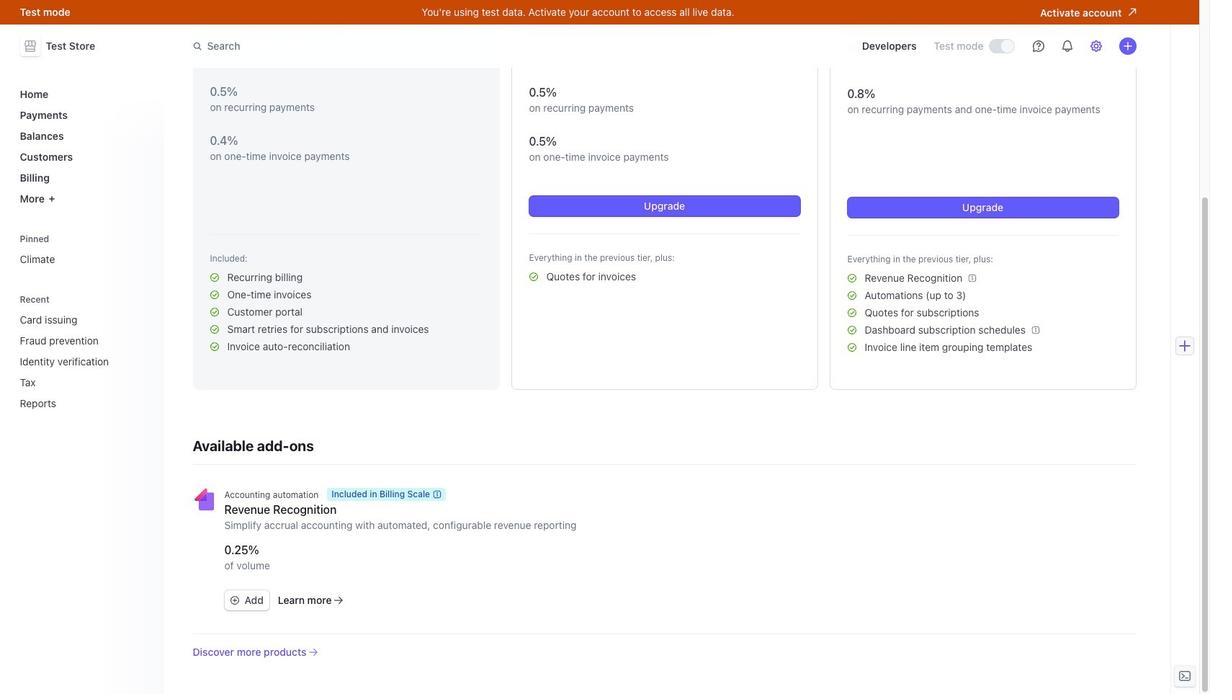 Task type: describe. For each thing, give the bounding box(es) containing it.
Search text field
[[184, 33, 591, 59]]

2 recent element from the top
[[14, 308, 155, 415]]

settings image
[[1091, 40, 1102, 52]]

1 recent element from the top
[[14, 294, 155, 415]]

help image
[[1033, 40, 1045, 52]]



Task type: locate. For each thing, give the bounding box(es) containing it.
svg image
[[230, 596, 239, 605]]

None search field
[[184, 33, 591, 59]]

pinned element
[[14, 234, 155, 271]]

notifications image
[[1062, 40, 1073, 52]]

Test mode checkbox
[[990, 40, 1014, 53]]

recent element
[[14, 294, 155, 415], [14, 308, 155, 415]]

core navigation links element
[[14, 82, 155, 210]]



Task type: vqa. For each thing, say whether or not it's contained in the screenshot.
Thanks for your business! text field
no



